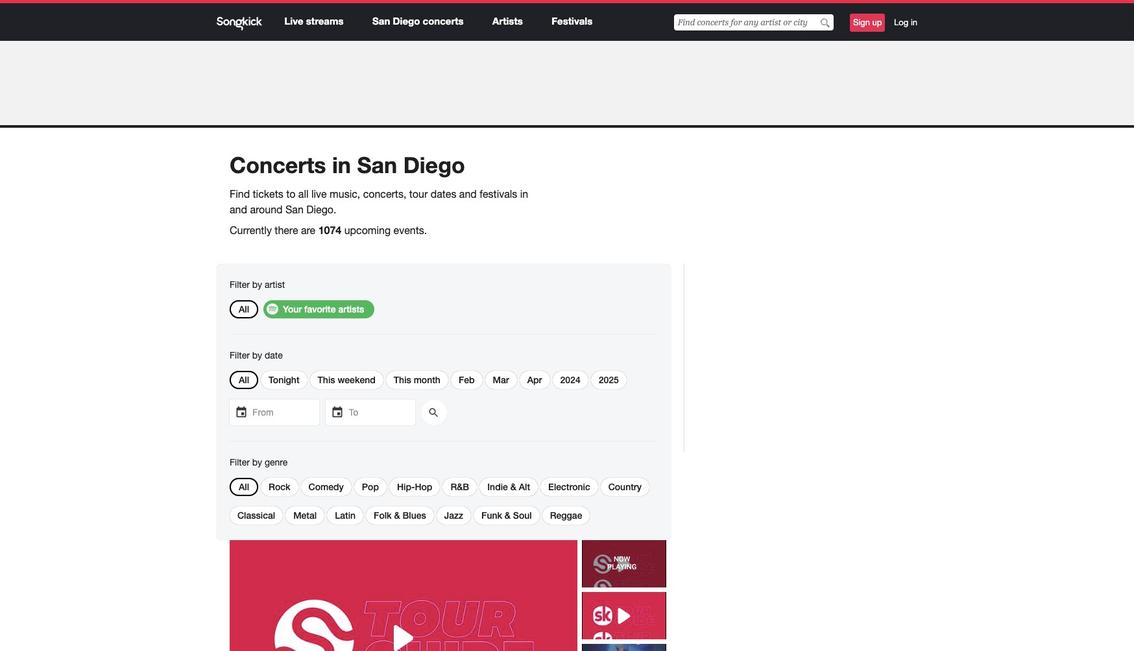 Task type: locate. For each thing, give the bounding box(es) containing it.
filter left genre
[[230, 457, 250, 468]]

in inside find tickets to all live music, concerts, tour dates and festivals in and around san diego.
[[520, 188, 528, 200]]

this left month at the bottom left of page
[[394, 374, 411, 385]]

folk & blues link
[[374, 510, 426, 521]]

search image
[[821, 18, 830, 28]]

2 vertical spatial san
[[285, 204, 304, 215]]

san
[[372, 15, 390, 27], [357, 152, 397, 178], [285, 204, 304, 215]]

1 horizontal spatial this
[[394, 374, 411, 385]]

this left 'weekend'
[[318, 374, 335, 385]]

2 by from the top
[[252, 350, 262, 361]]

san right streams
[[372, 15, 390, 27]]

metal
[[293, 510, 317, 521]]

2 vertical spatial by
[[252, 457, 262, 468]]

0 vertical spatial all link
[[239, 304, 249, 315]]

san up concerts,
[[357, 152, 397, 178]]

upcoming
[[344, 225, 391, 236]]

& for alt
[[511, 481, 516, 493]]

3 filter from the top
[[230, 457, 250, 468]]

1074
[[318, 224, 341, 236]]

all link down filter by date
[[239, 374, 249, 385]]

0 vertical spatial by
[[252, 280, 262, 290]]

pop
[[362, 481, 379, 493]]

are
[[301, 225, 315, 236]]

2 horizontal spatial in
[[911, 18, 918, 27]]

1 horizontal spatial ... image
[[329, 406, 343, 418]]

1 vertical spatial all link
[[239, 374, 249, 385]]

festivals
[[552, 15, 593, 27]]

2 vertical spatial all
[[239, 481, 249, 493]]

weekend
[[338, 374, 376, 385]]

artists
[[338, 304, 364, 315]]

in
[[911, 18, 918, 27], [332, 152, 351, 178], [520, 188, 528, 200]]

by left genre
[[252, 457, 262, 468]]

artists
[[493, 15, 523, 27]]

1 vertical spatial all
[[239, 374, 249, 385]]

2 ... image from the left
[[329, 406, 343, 418]]

... image
[[233, 406, 247, 418], [329, 406, 343, 418]]

tonight link
[[269, 374, 300, 385]]

and down find
[[230, 204, 247, 215]]

2 this from the left
[[394, 374, 411, 385]]

1 filter from the top
[[230, 280, 250, 290]]

all link for tonight
[[239, 374, 249, 385]]

reggae
[[550, 510, 582, 521]]

filter
[[230, 280, 250, 290], [230, 350, 250, 361], [230, 457, 250, 468]]

san down to
[[285, 204, 304, 215]]

all link down filter by artist
[[239, 304, 249, 315]]

all link for rock
[[239, 481, 249, 493]]

comedy
[[309, 481, 344, 493]]

by left date
[[252, 350, 262, 361]]

tonight
[[269, 374, 300, 385]]

feb link
[[459, 374, 475, 385]]

date
[[265, 350, 283, 361]]

diego left concerts
[[393, 15, 420, 27]]

1 vertical spatial by
[[252, 350, 262, 361]]

by left artist at left top
[[252, 280, 262, 290]]

& right folk at the left bottom of the page
[[394, 510, 400, 521]]

1 this from the left
[[318, 374, 335, 385]]

hip-hop
[[397, 481, 432, 493]]

all down "filter by genre" on the bottom of the page
[[239, 481, 249, 493]]

in right festivals
[[520, 188, 528, 200]]

live
[[285, 15, 303, 27]]

0 vertical spatial in
[[911, 18, 918, 27]]

live streams link
[[285, 15, 344, 27]]

sign up
[[853, 18, 882, 27]]

in right log
[[911, 18, 918, 27]]

indie & alt link
[[487, 481, 530, 493]]

& left 'alt'
[[511, 481, 516, 493]]

filter left artist at left top
[[230, 280, 250, 290]]

... image up "filter by genre" on the bottom of the page
[[233, 406, 247, 418]]

this weekend link
[[318, 374, 376, 385]]

1 all link from the top
[[239, 304, 249, 315]]

1 ... image from the left
[[233, 406, 247, 418]]

jazz link
[[444, 510, 463, 521]]

by
[[252, 280, 262, 290], [252, 350, 262, 361], [252, 457, 262, 468]]

filter by date
[[230, 350, 283, 361]]

around
[[250, 204, 283, 215]]

pop link
[[362, 481, 379, 493]]

0 horizontal spatial this
[[318, 374, 335, 385]]

and right dates at top
[[459, 188, 477, 200]]

0 horizontal spatial ... image
[[233, 406, 247, 418]]

2 all link from the top
[[239, 374, 249, 385]]

None submit
[[421, 400, 447, 426]]

in up music,
[[332, 152, 351, 178]]

3 all link from the top
[[239, 481, 249, 493]]

0 vertical spatial diego
[[393, 15, 420, 27]]

1 by from the top
[[252, 280, 262, 290]]

all link down "filter by genre" on the bottom of the page
[[239, 481, 249, 493]]

1 vertical spatial in
[[332, 152, 351, 178]]

this
[[318, 374, 335, 385], [394, 374, 411, 385]]

music,
[[330, 188, 360, 200]]

2 filter from the top
[[230, 350, 250, 361]]

filter for tonight
[[230, 350, 250, 361]]

filter by genre
[[230, 457, 288, 468]]

filter left date
[[230, 350, 250, 361]]

2025
[[599, 374, 619, 385]]

1 vertical spatial diego
[[403, 152, 465, 178]]

mar link
[[493, 374, 509, 385]]

2 vertical spatial all link
[[239, 481, 249, 493]]

... image down this weekend
[[329, 406, 343, 418]]

0 vertical spatial san
[[372, 15, 390, 27]]

r&b link
[[451, 481, 469, 493]]

1 vertical spatial filter
[[230, 350, 250, 361]]

2 vertical spatial filter
[[230, 457, 250, 468]]

tickets
[[253, 188, 283, 200]]

there
[[275, 225, 298, 236]]

3 by from the top
[[252, 457, 262, 468]]

all down filter by date
[[239, 374, 249, 385]]

festivals link
[[552, 15, 593, 27]]

funk & soul link
[[482, 510, 532, 521]]

by for tonight
[[252, 350, 262, 361]]

3 all from the top
[[239, 481, 249, 493]]

diego.
[[306, 204, 336, 215]]

san diego concerts
[[372, 15, 464, 27]]

country
[[608, 481, 642, 493]]

find tickets to all live music, concerts, tour dates and festivals in and around san diego.
[[230, 188, 528, 215]]

0 vertical spatial filter
[[230, 280, 250, 290]]

0 vertical spatial all
[[239, 304, 249, 315]]

... image for from text box
[[233, 406, 247, 418]]

live streams
[[285, 15, 344, 27]]

feb
[[459, 374, 475, 385]]

0 vertical spatial and
[[459, 188, 477, 200]]

in for concerts
[[332, 152, 351, 178]]

0 horizontal spatial in
[[332, 152, 351, 178]]

reggae link
[[550, 510, 582, 521]]

currently
[[230, 225, 272, 236]]

streams
[[306, 15, 344, 27]]

and
[[459, 188, 477, 200], [230, 204, 247, 215]]

1 vertical spatial and
[[230, 204, 247, 215]]

diego up dates at top
[[403, 152, 465, 178]]

2 vertical spatial in
[[520, 188, 528, 200]]

mar
[[493, 374, 509, 385]]

your favorite artists
[[283, 304, 364, 315]]

2 all from the top
[[239, 374, 249, 385]]

all down filter by artist
[[239, 304, 249, 315]]

& for blues
[[394, 510, 400, 521]]

& left soul
[[505, 510, 511, 521]]

funk
[[482, 510, 502, 521]]

From text field
[[230, 400, 319, 426]]

diego
[[393, 15, 420, 27], [403, 152, 465, 178]]

apr link
[[527, 374, 542, 385]]

hip-
[[397, 481, 415, 493]]

all
[[239, 304, 249, 315], [239, 374, 249, 385], [239, 481, 249, 493]]

blues
[[403, 510, 426, 521]]

all link
[[239, 304, 249, 315], [239, 374, 249, 385], [239, 481, 249, 493]]

1 horizontal spatial in
[[520, 188, 528, 200]]



Task type: vqa. For each thing, say whether or not it's contained in the screenshot.
san
yes



Task type: describe. For each thing, give the bounding box(es) containing it.
2024
[[560, 374, 581, 385]]

festivals
[[480, 188, 517, 200]]

log in link
[[894, 17, 918, 29]]

log in
[[894, 18, 918, 27]]

this for this weekend
[[318, 374, 335, 385]]

... image for to text box
[[329, 406, 343, 418]]

0 horizontal spatial and
[[230, 204, 247, 215]]

log
[[894, 18, 909, 27]]

classical
[[237, 510, 275, 521]]

in for log
[[911, 18, 918, 27]]

To text field
[[326, 400, 416, 426]]

genre
[[265, 457, 288, 468]]

this weekend
[[318, 374, 376, 385]]

comedy link
[[309, 481, 344, 493]]

dates
[[431, 188, 456, 200]]

sign up link
[[850, 14, 885, 32]]

all
[[298, 188, 309, 200]]

hip-hop link
[[397, 481, 432, 493]]

jazz
[[444, 510, 463, 521]]

Find concerts for any artist or city search field
[[674, 15, 834, 31]]

to
[[286, 188, 295, 200]]

artist
[[265, 280, 285, 290]]

apr
[[527, 374, 542, 385]]

country link
[[608, 481, 642, 493]]

this for this month
[[394, 374, 411, 385]]

hop
[[415, 481, 432, 493]]

currently there are 1074 upcoming events.
[[230, 224, 427, 236]]

concerts
[[230, 152, 326, 178]]

rock
[[269, 481, 290, 493]]

all for rock
[[239, 481, 249, 493]]

month
[[414, 374, 441, 385]]

all for tonight
[[239, 374, 249, 385]]

latin
[[335, 510, 356, 521]]

latin link
[[335, 510, 356, 521]]

san inside find tickets to all live music, concerts, tour dates and festivals in and around san diego.
[[285, 204, 304, 215]]

1 vertical spatial san
[[357, 152, 397, 178]]

filter by artist
[[230, 280, 285, 290]]

find
[[230, 188, 250, 200]]

artists link
[[493, 15, 523, 27]]

this month link
[[394, 374, 441, 385]]

concerts in san diego
[[230, 152, 465, 178]]

indie & alt
[[487, 481, 530, 493]]

indie
[[487, 481, 508, 493]]

1 horizontal spatial and
[[459, 188, 477, 200]]

your
[[283, 304, 302, 315]]

1 all from the top
[[239, 304, 249, 315]]

2025 link
[[599, 374, 619, 385]]

live
[[311, 188, 327, 200]]

events.
[[394, 225, 427, 236]]

filter for rock
[[230, 457, 250, 468]]

favorite
[[304, 304, 336, 315]]

concerts
[[423, 15, 464, 27]]

sign
[[853, 18, 870, 27]]

san diego concerts link
[[372, 15, 464, 27]]

rock link
[[269, 481, 290, 493]]

electronic
[[548, 481, 590, 493]]

by for rock
[[252, 457, 262, 468]]

& for soul
[[505, 510, 511, 521]]

up
[[872, 18, 882, 27]]

electronic link
[[548, 481, 590, 493]]

folk & blues
[[374, 510, 426, 521]]

alt
[[519, 481, 530, 493]]

classical link
[[237, 510, 275, 521]]

2024 link
[[560, 374, 581, 385]]

r&b
[[451, 481, 469, 493]]

this month
[[394, 374, 441, 385]]

soul
[[513, 510, 532, 521]]

your favorite artists button
[[264, 300, 375, 319]]

funk & soul
[[482, 510, 532, 521]]

folk
[[374, 510, 392, 521]]

metal link
[[293, 510, 317, 521]]

tour
[[409, 188, 428, 200]]



